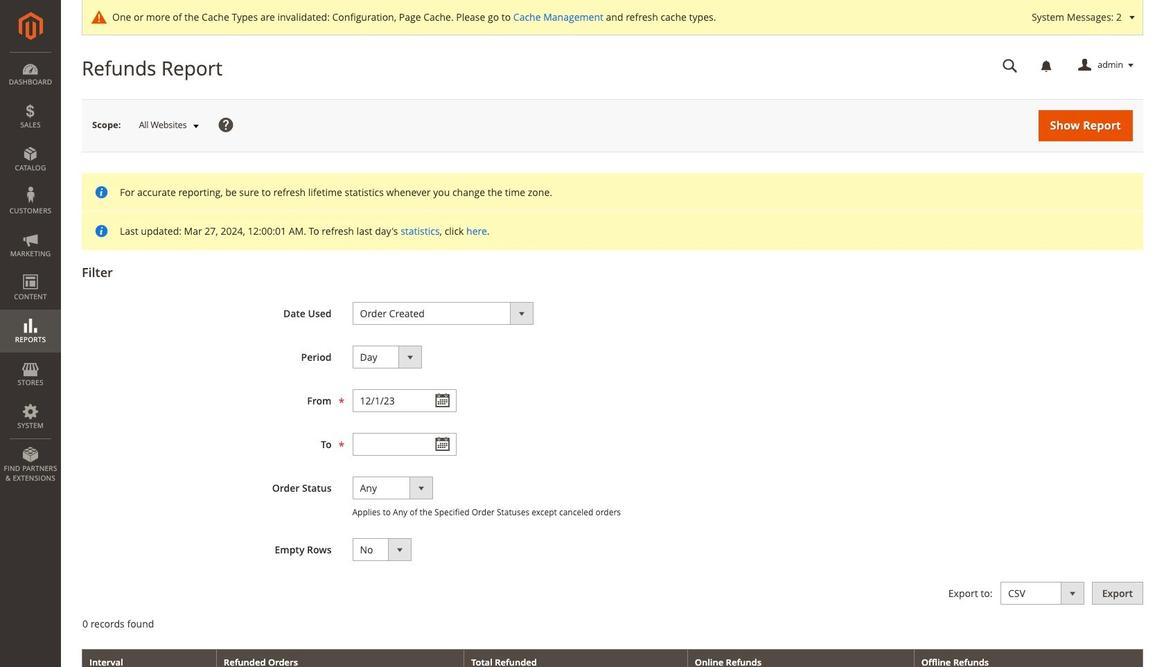 Task type: describe. For each thing, give the bounding box(es) containing it.
magento admin panel image
[[18, 12, 43, 40]]



Task type: locate. For each thing, give the bounding box(es) containing it.
None text field
[[993, 53, 1028, 78]]

menu bar
[[0, 52, 61, 490]]

None text field
[[353, 390, 456, 412], [353, 433, 456, 456], [353, 390, 456, 412], [353, 433, 456, 456]]



